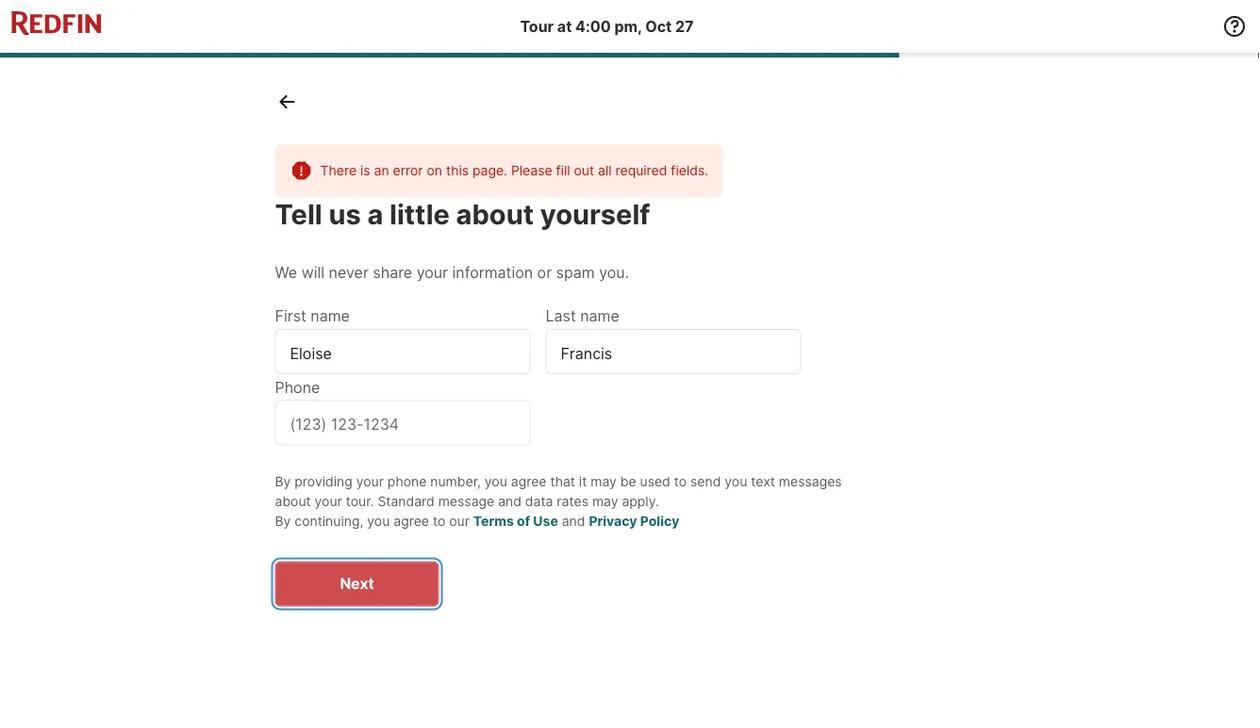 Task type: describe. For each thing, give the bounding box(es) containing it.
there is an error on this page. please fill out all required fields.
[[320, 163, 708, 179]]

first
[[275, 307, 306, 325]]

0 horizontal spatial agree
[[394, 513, 429, 529]]

error
[[393, 163, 423, 179]]

is
[[360, 163, 370, 179]]

never
[[329, 263, 369, 282]]

by for by providing your phone number, you agree that it may be used to send you text messages about your tour. standard message and data rates may apply.
[[275, 474, 291, 490]]

text
[[751, 474, 775, 490]]

terms
[[473, 513, 514, 529]]

all
[[598, 163, 612, 179]]

by continuing, you agree to our terms of use and privacy policy
[[275, 513, 679, 529]]

number,
[[430, 474, 481, 490]]

1 vertical spatial may
[[592, 493, 618, 510]]

name for first name
[[311, 307, 350, 325]]

send
[[690, 474, 721, 490]]

providing
[[295, 474, 352, 490]]

27
[[675, 17, 694, 35]]

information
[[452, 263, 533, 282]]

to inside by providing your phone number, you agree that it may be used to send you text messages about your tour. standard message and data rates may apply.
[[674, 474, 687, 490]]

(123) 123-1234 text field
[[290, 415, 514, 434]]

there
[[320, 163, 357, 179]]

2 horizontal spatial your
[[417, 263, 448, 282]]

tour.
[[346, 493, 374, 510]]

a
[[367, 198, 383, 231]]

please
[[511, 163, 552, 179]]

1 vertical spatial and
[[562, 513, 585, 529]]

message
[[438, 493, 494, 510]]

or
[[537, 263, 552, 282]]

used
[[640, 474, 670, 490]]

at
[[557, 17, 572, 35]]

and inside by providing your phone number, you agree that it may be used to send you text messages about your tour. standard message and data rates may apply.
[[498, 493, 521, 510]]

data
[[525, 493, 553, 510]]

0 horizontal spatial you
[[367, 513, 390, 529]]

standard
[[378, 493, 435, 510]]

share
[[373, 263, 412, 282]]

first name
[[275, 307, 350, 325]]

messages
[[779, 474, 842, 490]]

an
[[374, 163, 389, 179]]

name for last name
[[580, 307, 619, 325]]

rates
[[557, 493, 588, 510]]

continuing,
[[295, 513, 363, 529]]

tour
[[520, 17, 554, 35]]

oct
[[645, 17, 672, 35]]

fields.
[[671, 163, 708, 179]]

yourself
[[540, 198, 650, 231]]

this
[[446, 163, 469, 179]]

our
[[449, 513, 470, 529]]

last name
[[546, 307, 619, 325]]

we
[[275, 263, 297, 282]]



Task type: locate. For each thing, give the bounding box(es) containing it.
you up message
[[485, 474, 507, 490]]

1 vertical spatial by
[[275, 513, 291, 529]]

your
[[417, 263, 448, 282], [356, 474, 384, 490], [315, 493, 342, 510]]

you
[[485, 474, 507, 490], [725, 474, 747, 490], [367, 513, 390, 529]]

about
[[456, 198, 534, 231], [275, 493, 311, 510]]

0 vertical spatial about
[[456, 198, 534, 231]]

phone
[[275, 378, 320, 396]]

1 name from the left
[[311, 307, 350, 325]]

0 horizontal spatial your
[[315, 493, 342, 510]]

you.
[[599, 263, 629, 282]]

it
[[579, 474, 587, 490]]

out
[[574, 163, 594, 179]]

0 horizontal spatial name
[[311, 307, 350, 325]]

terms of use link
[[473, 513, 558, 529]]

your up continuing,
[[315, 493, 342, 510]]

2 name from the left
[[580, 307, 619, 325]]

4:00
[[575, 17, 611, 35]]

phone
[[387, 474, 427, 490]]

1 horizontal spatial to
[[674, 474, 687, 490]]

will
[[301, 263, 324, 282]]

us
[[329, 198, 361, 231]]

apply.
[[622, 493, 659, 510]]

that
[[550, 474, 575, 490]]

1 by from the top
[[275, 474, 291, 490]]

None text field
[[561, 344, 785, 363]]

about inside by providing your phone number, you agree that it may be used to send you text messages about your tour. standard message and data rates may apply.
[[275, 493, 311, 510]]

0 vertical spatial and
[[498, 493, 521, 510]]

little
[[390, 198, 450, 231]]

0 horizontal spatial about
[[275, 493, 311, 510]]

and
[[498, 493, 521, 510], [562, 513, 585, 529]]

you left text
[[725, 474, 747, 490]]

on
[[427, 163, 442, 179]]

name
[[311, 307, 350, 325], [580, 307, 619, 325]]

of
[[517, 513, 530, 529]]

your up tour.
[[356, 474, 384, 490]]

to left our
[[433, 513, 445, 529]]

about down providing
[[275, 493, 311, 510]]

agree inside by providing your phone number, you agree that it may be used to send you text messages about your tour. standard message and data rates may apply.
[[511, 474, 546, 490]]

by for by continuing, you agree to our terms of use and privacy policy
[[275, 513, 291, 529]]

0 horizontal spatial to
[[433, 513, 445, 529]]

to right the used
[[674, 474, 687, 490]]

1 vertical spatial agree
[[394, 513, 429, 529]]

agree
[[511, 474, 546, 490], [394, 513, 429, 529]]

by providing your phone number, you agree that it may be used to send you text messages about your tour. standard message and data rates may apply.
[[275, 474, 842, 510]]

agree down the standard
[[394, 513, 429, 529]]

None text field
[[290, 344, 514, 363]]

1 vertical spatial your
[[356, 474, 384, 490]]

required
[[615, 163, 667, 179]]

privacy policy link
[[589, 513, 679, 529]]

0 vertical spatial may
[[591, 474, 617, 490]]

2 horizontal spatial you
[[725, 474, 747, 490]]

0 vertical spatial agree
[[511, 474, 546, 490]]

1 horizontal spatial agree
[[511, 474, 546, 490]]

1 vertical spatial to
[[433, 513, 445, 529]]

tour at 4:00 pm, oct 27
[[520, 17, 694, 35]]

1 horizontal spatial about
[[456, 198, 534, 231]]

your right share
[[417, 263, 448, 282]]

policy
[[640, 513, 679, 529]]

1 horizontal spatial name
[[580, 307, 619, 325]]

use
[[533, 513, 558, 529]]

we will never share your information or spam you.
[[275, 263, 629, 282]]

tell
[[275, 198, 322, 231]]

by inside by providing your phone number, you agree that it may be used to send you text messages about your tour. standard message and data rates may apply.
[[275, 474, 291, 490]]

about down page.
[[456, 198, 534, 231]]

last
[[546, 307, 576, 325]]

0 vertical spatial to
[[674, 474, 687, 490]]

next
[[340, 575, 374, 593]]

be
[[620, 474, 636, 490]]

agree up data
[[511, 474, 546, 490]]

page.
[[472, 163, 507, 179]]

you down tour.
[[367, 513, 390, 529]]

1 horizontal spatial and
[[562, 513, 585, 529]]

1 horizontal spatial your
[[356, 474, 384, 490]]

next button
[[275, 561, 439, 607]]

0 vertical spatial by
[[275, 474, 291, 490]]

name right first on the left top of the page
[[311, 307, 350, 325]]

fill
[[556, 163, 570, 179]]

privacy
[[589, 513, 637, 529]]

1 horizontal spatial you
[[485, 474, 507, 490]]

may up privacy
[[592, 493, 618, 510]]

may
[[591, 474, 617, 490], [592, 493, 618, 510]]

tell us a little about yourself
[[275, 198, 650, 231]]

may right it
[[591, 474, 617, 490]]

2 vertical spatial your
[[315, 493, 342, 510]]

progress bar
[[0, 53, 1259, 58]]

and down rates
[[562, 513, 585, 529]]

by
[[275, 474, 291, 490], [275, 513, 291, 529]]

name right last
[[580, 307, 619, 325]]

to
[[674, 474, 687, 490], [433, 513, 445, 529]]

pm,
[[614, 17, 642, 35]]

0 horizontal spatial and
[[498, 493, 521, 510]]

2 by from the top
[[275, 513, 291, 529]]

0 vertical spatial your
[[417, 263, 448, 282]]

by left continuing,
[[275, 513, 291, 529]]

1 vertical spatial about
[[275, 493, 311, 510]]

by left providing
[[275, 474, 291, 490]]

spam
[[556, 263, 595, 282]]

and up terms of use link
[[498, 493, 521, 510]]



Task type: vqa. For each thing, say whether or not it's contained in the screenshot.
1st Entry from the bottom
no



